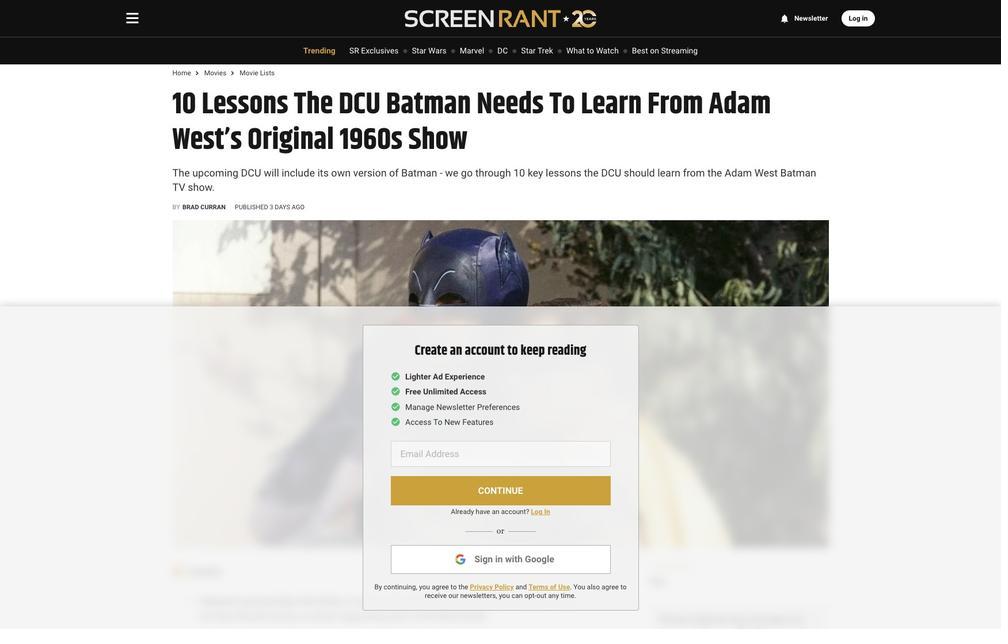 Task type: locate. For each thing, give the bounding box(es) containing it.
the inside 10 lessons the dcu batman needs to learn from adam west's original 1960s show
[[294, 82, 333, 128]]

0 horizontal spatial to
[[433, 418, 442, 427]]

agree down please
[[659, 627, 684, 630]]

star left wars
[[412, 46, 426, 55]]

1 vertical spatial you
[[499, 593, 510, 601]]

0 horizontal spatial newsletter
[[436, 403, 475, 412]]

free unlimited access
[[405, 388, 487, 397]]

movie lists
[[240, 69, 275, 77]]

agree up receive in the left of the page
[[432, 584, 449, 592]]

you
[[419, 584, 430, 592], [499, 593, 510, 601], [788, 616, 805, 625]]

1 horizontal spatial an
[[492, 508, 499, 516]]

in
[[862, 14, 868, 22], [495, 555, 503, 566], [387, 597, 395, 608]]

star wars link
[[412, 46, 447, 55]]

1 vertical spatial 10
[[514, 167, 525, 179]]

0 vertical spatial log
[[849, 14, 860, 22]]

0 vertical spatial an
[[450, 341, 462, 362]]

0 horizontal spatial the
[[172, 167, 190, 179]]

marvel
[[460, 46, 484, 55]]

1 vertical spatial access
[[405, 418, 432, 427]]

1 vertical spatial the
[[172, 167, 190, 179]]

with for partnership
[[296, 597, 314, 608]]

the upcoming dcu will include its own version of batman - we go through 10 key lessons the dcu should learn from the adam west batman tv show.
[[172, 167, 816, 193]]

newsletters,
[[460, 593, 497, 601]]

of right version
[[389, 167, 399, 179]]

what to watch
[[566, 46, 619, 55]]

log in
[[849, 14, 868, 22]]

0 vertical spatial access
[[460, 388, 487, 397]]

by
[[172, 204, 180, 211], [374, 584, 382, 592]]

1 vertical spatial newsletter
[[436, 403, 475, 412]]

1 vertical spatial adam
[[725, 167, 752, 179]]

include
[[282, 167, 315, 179]]

agree for you
[[432, 584, 449, 592]]

1 horizontal spatial to
[[549, 82, 575, 128]]

1 horizontal spatial you
[[499, 593, 510, 601]]

home link
[[172, 69, 191, 77]]

in inside button
[[495, 555, 503, 566]]

with inside button
[[505, 555, 523, 566]]

create
[[415, 341, 447, 362]]

our
[[448, 593, 459, 601]]

1 horizontal spatial or
[[687, 627, 696, 630]]

already have an account? log in
[[451, 508, 550, 516]]

new
[[444, 418, 460, 427]]

with down use
[[557, 597, 576, 608]]

by left brad
[[172, 204, 180, 211]]

0 horizontal spatial in
[[387, 597, 395, 608]]

1 horizontal spatial by
[[374, 584, 382, 592]]

1 horizontal spatial agree
[[602, 584, 619, 592]]

west's
[[172, 118, 242, 164]]

dcu left should
[[601, 167, 621, 179]]

1 horizontal spatial the
[[294, 82, 333, 128]]

an right create
[[450, 341, 462, 362]]

1 horizontal spatial with
[[505, 555, 523, 566]]

west
[[755, 167, 778, 179]]

0 horizontal spatial access
[[405, 418, 432, 427]]

3
[[270, 204, 273, 211]]

character,
[[512, 597, 555, 608]]

you right strongly
[[788, 616, 805, 625]]

2 horizontal spatial agree
[[659, 627, 684, 630]]

log right the newsletter link
[[849, 14, 860, 22]]

star trek link
[[521, 46, 553, 55]]

learn
[[658, 167, 680, 179]]

an right the have
[[492, 508, 499, 516]]

continue
[[478, 486, 523, 497]]

dcu down sr
[[339, 82, 381, 128]]

what to watch link
[[566, 46, 619, 55]]

the left boy
[[200, 611, 214, 623]]

1 horizontal spatial newsletter
[[794, 14, 828, 22]]

unlimited
[[423, 388, 458, 397]]

batman down star wars
[[386, 82, 471, 128]]

or down please
[[687, 627, 696, 630]]

10 left key
[[514, 167, 525, 179]]

2 horizontal spatial you
[[788, 616, 805, 625]]

you inside .                     you also agree to receive our newsletters, you can opt-out any time.
[[499, 593, 510, 601]]

to left keep
[[507, 341, 518, 362]]

you up receive in the left of the page
[[419, 584, 430, 592]]

newsletter up new
[[436, 403, 475, 412]]

star left trek
[[521, 46, 536, 55]]

2 star from the left
[[521, 46, 536, 55]]

1 horizontal spatial star
[[521, 46, 536, 55]]

10
[[172, 82, 196, 128], [514, 167, 525, 179]]

to right also
[[621, 584, 627, 592]]

the up tv
[[172, 167, 190, 179]]

0 vertical spatial the
[[294, 82, 333, 128]]

log left in
[[531, 508, 543, 516]]

brad curran link
[[183, 204, 226, 212]]

0 horizontal spatial 10
[[172, 82, 196, 128]]

to inside .                     you also agree to receive our newsletters, you can opt-out any time.
[[621, 584, 627, 592]]

to left learn
[[549, 82, 575, 128]]

days
[[275, 204, 290, 211]]

batman left -
[[401, 167, 437, 179]]

boy
[[216, 611, 233, 623]]

of up 'any'
[[550, 584, 557, 592]]

strongly
[[750, 616, 786, 625]]

access to new features
[[405, 418, 494, 427]]

or inside "please indicate how strongly you agree or disagree that "you"
[[687, 627, 696, 630]]

1 horizontal spatial log
[[849, 14, 860, 22]]

lighter ad experience
[[405, 373, 485, 382]]

key
[[528, 167, 543, 179]]

in for sign
[[495, 555, 503, 566]]

1 horizontal spatial in
[[495, 555, 503, 566]]

1 vertical spatial an
[[492, 508, 499, 516]]

0 horizontal spatial you
[[419, 584, 430, 592]]

dc link
[[497, 46, 508, 55]]

show.
[[188, 181, 215, 193]]

best
[[632, 46, 648, 55]]

what
[[566, 46, 585, 55]]

0 vertical spatial or
[[497, 527, 504, 536]]

batman's
[[200, 597, 240, 608]]

how
[[729, 616, 747, 625]]

of inside the upcoming dcu will include its own version of batman - we go through 10 key lessons the dcu should learn from the adam west batman tv show.
[[389, 167, 399, 179]]

needs
[[477, 82, 544, 128]]

0 vertical spatial by
[[172, 204, 180, 211]]

by continuing, you agree to the privacy policy and terms of use
[[374, 584, 570, 592]]

go
[[461, 167, 473, 179]]

log
[[849, 14, 860, 22], [531, 508, 543, 516]]

ad
[[433, 373, 443, 382]]

1 vertical spatial in
[[495, 555, 503, 566]]

or
[[497, 527, 504, 536], [687, 627, 696, 630]]

show
[[408, 118, 467, 164]]

in
[[544, 508, 550, 516]]

exclusives
[[361, 46, 399, 55]]

lighter
[[405, 373, 431, 382]]

star
[[412, 46, 426, 55], [521, 46, 536, 55]]

sr exclusives link
[[349, 46, 399, 55]]

10 inside the upcoming dcu will include its own version of batman - we go through 10 key lessons the dcu should learn from the adam west batman tv show.
[[514, 167, 525, 179]]

10 down home
[[172, 82, 196, 128]]

0 horizontal spatial by
[[172, 204, 180, 211]]

disagree
[[698, 627, 736, 630]]

-
[[440, 167, 443, 179]]

1 vertical spatial by
[[374, 584, 382, 592]]

use
[[558, 584, 570, 592]]

1 horizontal spatial 10
[[514, 167, 525, 179]]

0 vertical spatial newsletter
[[794, 14, 828, 22]]

policy
[[495, 584, 514, 592]]

you down policy
[[499, 593, 510, 601]]

dc
[[497, 46, 508, 55]]

features
[[462, 418, 494, 427]]

agree inside .                     you also agree to receive our newsletters, you can opt-out any time.
[[602, 584, 619, 592]]

2 vertical spatial in
[[387, 597, 395, 608]]

access down manage at the bottom of the page
[[405, 418, 432, 427]]

0 vertical spatial in
[[862, 14, 868, 22]]

please indicate how strongly you agree or disagree that "you
[[659, 616, 805, 630]]

0 horizontal spatial agree
[[432, 584, 449, 592]]

0 horizontal spatial or
[[497, 527, 504, 536]]

the right from
[[708, 167, 722, 179]]

to left new
[[433, 418, 442, 427]]

0 horizontal spatial star
[[412, 46, 426, 55]]

or down already have an account? log in in the bottom of the page
[[497, 527, 504, 536]]

access down 'experience'
[[460, 388, 487, 397]]

0 horizontal spatial log
[[531, 508, 543, 516]]

also
[[587, 584, 600, 592]]

dcu left will
[[241, 167, 261, 179]]

receive
[[425, 593, 447, 601]]

with up a
[[296, 597, 314, 608]]

indicate
[[691, 616, 726, 625]]

movie lists link
[[240, 69, 275, 77]]

0 vertical spatial to
[[549, 82, 575, 128]]

by up crucial
[[374, 584, 382, 592]]

2 horizontal spatial with
[[557, 597, 576, 608]]

1 vertical spatial or
[[687, 627, 696, 630]]

1 star from the left
[[412, 46, 426, 55]]

batman's partnership with robin is crucial in the dcu's portrayal of the character, with the boy wonder being a central supporting hero of the bat family.
[[198, 597, 576, 623]]

0 vertical spatial adam
[[709, 82, 771, 128]]

the down continuing,
[[397, 597, 411, 608]]

0 horizontal spatial an
[[450, 341, 462, 362]]

2 vertical spatial you
[[788, 616, 805, 625]]

wonder
[[235, 611, 269, 623]]

continue button
[[391, 477, 611, 506]]

lists
[[260, 69, 275, 77]]

wars
[[428, 46, 447, 55]]

0 horizontal spatial with
[[296, 597, 314, 608]]

2 horizontal spatial in
[[862, 14, 868, 22]]

1 horizontal spatial dcu
[[339, 82, 381, 128]]

to right the what
[[587, 46, 594, 55]]

the down trending
[[294, 82, 333, 128]]

screenrant logo image
[[405, 9, 597, 28]]

privacy
[[470, 584, 493, 592]]

movie
[[240, 69, 258, 77]]

summary
[[188, 567, 222, 581]]

adam west and burt ward prepare for action in the batman tv series image
[[172, 221, 829, 549]]

agree right also
[[602, 584, 619, 592]]

newsletter left log in
[[794, 14, 828, 22]]

0 vertical spatial 10
[[172, 82, 196, 128]]

with left google
[[505, 555, 523, 566]]



Task type: describe. For each thing, give the bounding box(es) containing it.
own
[[331, 167, 351, 179]]

a
[[299, 611, 304, 623]]

hero
[[389, 611, 409, 623]]

family.
[[457, 611, 488, 623]]

newsletter link
[[779, 14, 828, 22]]

its
[[317, 167, 329, 179]]

star for star wars
[[412, 46, 426, 55]]

bat
[[439, 611, 454, 623]]

.                     you also agree to receive our newsletters, you can opt-out any time.
[[425, 584, 627, 601]]

reading
[[547, 341, 586, 362]]

tv
[[172, 181, 185, 193]]

sign in with google button
[[391, 546, 611, 574]]

star trek
[[521, 46, 553, 55]]

privacy policy link
[[470, 584, 514, 592]]

the down dcu's
[[423, 611, 437, 623]]

published 3 days ago
[[235, 204, 305, 211]]

sign in with google
[[474, 555, 554, 566]]

lessons
[[202, 82, 288, 128]]

curran
[[201, 204, 226, 211]]

sign
[[474, 555, 493, 566]]

1 vertical spatial log
[[531, 508, 543, 516]]

on
[[650, 46, 659, 55]]

portrayal
[[442, 597, 481, 608]]

log in link
[[531, 508, 550, 516]]

of right hero
[[412, 611, 421, 623]]

published
[[235, 204, 268, 211]]

star wars
[[412, 46, 447, 55]]

should
[[624, 167, 655, 179]]

dcu inside 10 lessons the dcu batman needs to learn from adam west's original 1960s show
[[339, 82, 381, 128]]

adam inside the upcoming dcu will include its own version of batman - we go through 10 key lessons the dcu should learn from the adam west batman tv show.
[[725, 167, 752, 179]]

already
[[451, 508, 474, 516]]

movies link
[[204, 69, 226, 77]]

in inside batman's partnership with robin is crucial in the dcu's portrayal of the character, with the boy wonder being a central supporting hero of the bat family.
[[387, 597, 395, 608]]

learn
[[581, 82, 642, 128]]

create an account to keep reading
[[415, 341, 586, 362]]

best on streaming
[[632, 46, 698, 55]]

of down privacy policy link
[[484, 597, 493, 608]]

by for by continuing, you agree to the privacy policy and terms of use
[[374, 584, 382, 592]]

to inside 10 lessons the dcu batman needs to learn from adam west's original 1960s show
[[549, 82, 575, 128]]

home
[[172, 69, 191, 77]]

terms
[[529, 584, 548, 592]]

any
[[548, 593, 559, 601]]

have
[[476, 508, 490, 516]]

agree for also
[[602, 584, 619, 592]]

best on streaming link
[[632, 46, 698, 55]]

10 inside 10 lessons the dcu batman needs to learn from adam west's original 1960s show
[[172, 82, 196, 128]]

to up our
[[451, 584, 457, 592]]

brad
[[183, 204, 199, 211]]

free
[[405, 388, 421, 397]]

movies
[[204, 69, 226, 77]]

the right lessons
[[584, 167, 599, 179]]

2 horizontal spatial dcu
[[601, 167, 621, 179]]

partnership
[[243, 597, 293, 608]]

central
[[306, 611, 337, 623]]

crucial
[[355, 597, 384, 608]]

sr
[[349, 46, 359, 55]]

with for in
[[505, 555, 523, 566]]

the down policy
[[495, 597, 509, 608]]

1960s
[[340, 118, 403, 164]]

0 vertical spatial you
[[419, 584, 430, 592]]

experience
[[445, 373, 485, 382]]

the inside the upcoming dcu will include its own version of batman - we go through 10 key lessons the dcu should learn from the adam west batman tv show.
[[172, 167, 190, 179]]

adam inside 10 lessons the dcu batman needs to learn from adam west's original 1960s show
[[709, 82, 771, 128]]

Email Address email field
[[391, 442, 611, 467]]

ago
[[292, 204, 305, 211]]

from
[[683, 167, 705, 179]]

by for by brad curran
[[172, 204, 180, 211]]

star for star trek
[[521, 46, 536, 55]]

batman right west
[[780, 167, 816, 179]]

through
[[475, 167, 511, 179]]

the up our
[[459, 584, 468, 592]]

dcu's
[[414, 597, 439, 608]]

keep
[[521, 341, 545, 362]]

watch
[[596, 46, 619, 55]]

being
[[272, 611, 296, 623]]

manage
[[405, 403, 434, 412]]

batman inside 10 lessons the dcu batman needs to learn from adam west's original 1960s show
[[386, 82, 471, 128]]

agree inside "please indicate how strongly you agree or disagree that "you"
[[659, 627, 684, 630]]

original
[[248, 118, 334, 164]]

terms of use link
[[529, 584, 570, 592]]

account?
[[501, 508, 529, 516]]

you inside "please indicate how strongly you agree or disagree that "you"
[[788, 616, 805, 625]]

please
[[659, 616, 689, 625]]

10 lessons the dcu batman needs to learn from adam west's original 1960s show
[[172, 82, 771, 164]]

marvel link
[[460, 46, 484, 55]]

by brad curran
[[172, 204, 226, 211]]

robin
[[317, 597, 342, 608]]

in for log
[[862, 14, 868, 22]]

from
[[647, 82, 703, 128]]

1 vertical spatial to
[[433, 418, 442, 427]]

and
[[515, 584, 527, 592]]

lessons
[[546, 167, 581, 179]]

version
[[353, 167, 387, 179]]

0 horizontal spatial dcu
[[241, 167, 261, 179]]

we
[[445, 167, 458, 179]]

trending
[[303, 46, 336, 55]]

1 horizontal spatial access
[[460, 388, 487, 397]]

google
[[525, 555, 554, 566]]

upcoming
[[192, 167, 238, 179]]



Task type: vqa. For each thing, say whether or not it's contained in the screenshot.
rightmost 2
no



